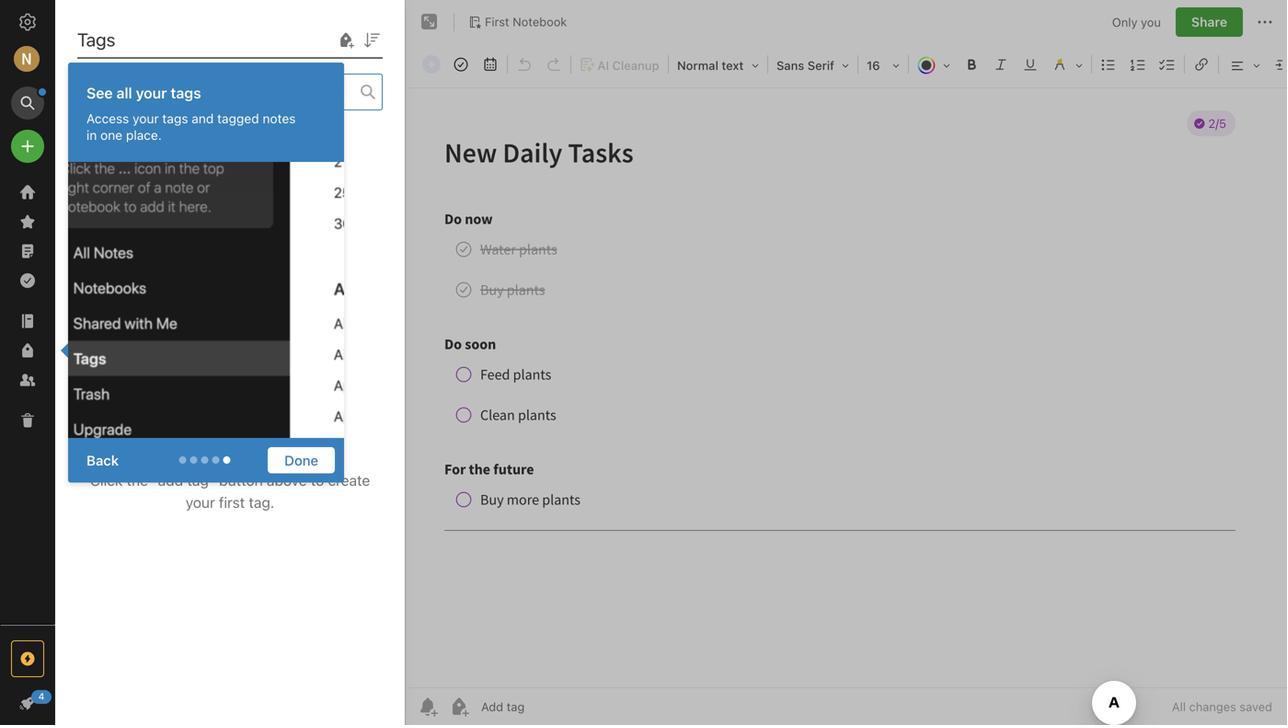 Task type: locate. For each thing, give the bounding box(es) containing it.
numbered list image
[[1126, 52, 1152, 77]]

changes
[[1190, 700, 1237, 714]]

2 vertical spatial tags
[[297, 436, 330, 456]]

first
[[485, 15, 510, 29]]

calendar event image
[[478, 52, 504, 77]]

task image
[[448, 52, 474, 77]]

2 do from the left
[[127, 125, 144, 140]]

your up tasks
[[136, 84, 167, 101]]

do down the new daily tasks
[[127, 125, 144, 140]]

only you
[[1113, 15, 1162, 29]]

0 horizontal spatial do
[[79, 125, 96, 140]]

now down 'one'
[[104, 149, 126, 162]]

button
[[219, 472, 263, 489]]

2 vertical spatial your
[[186, 494, 215, 511]]

tags
[[171, 84, 201, 101], [162, 111, 188, 126], [297, 436, 330, 456]]

only
[[1113, 15, 1138, 29]]

checklist image
[[1155, 52, 1181, 77]]

tasks
[[143, 105, 178, 121]]

0 vertical spatial notes
[[263, 111, 296, 126]]

notes right the future
[[263, 111, 296, 126]]

all
[[1173, 700, 1187, 714]]

the left "add
[[127, 472, 148, 489]]

0 horizontal spatial notes
[[166, 436, 209, 456]]

note window element
[[406, 0, 1288, 725]]

now
[[99, 125, 124, 140], [104, 149, 126, 162]]

saved
[[1240, 700, 1273, 714]]

0 horizontal spatial the
[[127, 472, 148, 489]]

0 vertical spatial tags
[[171, 84, 201, 101]]

1 horizontal spatial do
[[127, 125, 144, 140]]

daily
[[110, 105, 140, 121]]

first
[[219, 494, 245, 511]]

tree
[[0, 178, 55, 624]]

0 vertical spatial the
[[203, 125, 222, 140]]

add a reminder image
[[417, 696, 439, 718]]

insert link image
[[1189, 52, 1215, 77]]

first notebook button
[[462, 9, 574, 35]]

1 vertical spatial your
[[133, 111, 159, 126]]

1 vertical spatial the
[[127, 472, 148, 489]]

0 vertical spatial now
[[99, 125, 124, 140]]

home image
[[17, 181, 39, 203]]

place.
[[126, 127, 162, 142]]

find notes faster with tags
[[130, 436, 330, 456]]

just now
[[79, 149, 126, 162]]

alignment image
[[1222, 52, 1268, 77]]

1 horizontal spatial the
[[203, 125, 222, 140]]

notes
[[95, 18, 145, 40]]

1 vertical spatial notes
[[166, 436, 209, 456]]

Note Editor text field
[[406, 88, 1288, 688]]

font size image
[[861, 52, 907, 77]]

back button
[[77, 447, 136, 473]]

the right for
[[203, 125, 222, 140]]

the
[[203, 125, 222, 140], [127, 472, 148, 489]]

new daily tasks
[[79, 105, 178, 121]]

indent image
[[1269, 52, 1288, 77]]

now right in
[[99, 125, 124, 140]]

1 horizontal spatial notes
[[263, 111, 296, 126]]

share button
[[1176, 7, 1244, 37]]

your up "place."
[[133, 111, 159, 126]]

tags
[[77, 29, 115, 50]]

1 vertical spatial now
[[104, 149, 126, 162]]

above
[[267, 472, 307, 489]]

click
[[90, 472, 123, 489]]

bulleted list image
[[1096, 52, 1122, 77]]

1
[[77, 58, 83, 73]]

your
[[136, 84, 167, 101], [133, 111, 159, 126], [186, 494, 215, 511]]

bold image
[[959, 52, 985, 77]]

all
[[116, 84, 132, 101]]

font family image
[[770, 52, 856, 77]]

add tag image
[[448, 696, 470, 718]]

the inside "note list" element
[[203, 125, 222, 140]]

do
[[79, 125, 96, 140], [127, 125, 144, 140]]

one
[[100, 127, 123, 142]]

now for just
[[104, 149, 126, 162]]

your down tag"
[[186, 494, 215, 511]]

notes up tag"
[[166, 436, 209, 456]]

insert image
[[418, 52, 446, 77]]

to
[[311, 472, 324, 489]]

just
[[79, 149, 101, 162]]

click the "add tag" button above to create your first tag.
[[90, 472, 370, 511]]

tag.
[[249, 494, 275, 511]]

and
[[192, 111, 214, 126]]

notes
[[263, 111, 296, 126], [166, 436, 209, 456]]

do down new
[[79, 125, 96, 140]]



Task type: vqa. For each thing, say whether or not it's contained in the screenshot.
Upgrade To Unlock Tasks
no



Task type: describe. For each thing, give the bounding box(es) containing it.
highlight image
[[1046, 52, 1090, 77]]

back
[[87, 452, 119, 468]]

"add
[[152, 472, 183, 489]]

underline image
[[1018, 52, 1044, 77]]

upgrade image
[[17, 648, 39, 670]]

with
[[261, 436, 293, 456]]

share
[[1192, 14, 1228, 29]]

2/5
[[99, 169, 116, 182]]

1 do from the left
[[79, 125, 96, 140]]

italic image
[[989, 52, 1014, 77]]

tagged
[[217, 111, 259, 126]]

1 note
[[77, 58, 113, 73]]

now for do
[[99, 125, 124, 140]]

notebook
[[513, 15, 567, 29]]

tag"
[[187, 472, 215, 489]]

new
[[79, 105, 106, 121]]

your inside "click the "add tag" button above to create your first tag."
[[186, 494, 215, 511]]

access
[[87, 111, 129, 126]]

notes inside see all your tags access your tags and tagged notes in one place.
[[263, 111, 296, 126]]

1 vertical spatial tags
[[162, 111, 188, 126]]

soon
[[147, 125, 176, 140]]

in
[[87, 127, 97, 142]]

heading level image
[[671, 52, 766, 77]]

done
[[285, 452, 318, 468]]

see all your tags access your tags and tagged notes in one place.
[[87, 84, 296, 142]]

see
[[87, 84, 113, 101]]

done button
[[268, 447, 335, 473]]

future
[[226, 125, 261, 140]]

create
[[328, 472, 370, 489]]

create new tag image
[[335, 29, 357, 51]]

settings image
[[17, 11, 39, 33]]

see all your tags image
[[68, 162, 344, 438]]

0 vertical spatial your
[[136, 84, 167, 101]]

note list element
[[55, 0, 406, 725]]

do now do soon for the future
[[79, 125, 261, 140]]

Find tags… text field
[[78, 80, 361, 104]]

expand note image
[[419, 11, 441, 33]]

font color image
[[911, 52, 957, 77]]

note
[[87, 58, 113, 73]]

faster
[[213, 436, 257, 456]]

find
[[130, 436, 162, 456]]

you
[[1142, 15, 1162, 29]]

for
[[180, 125, 199, 140]]

first notebook
[[485, 15, 567, 29]]

all changes saved
[[1173, 700, 1273, 714]]

the inside "click the "add tag" button above to create your first tag."
[[127, 472, 148, 489]]



